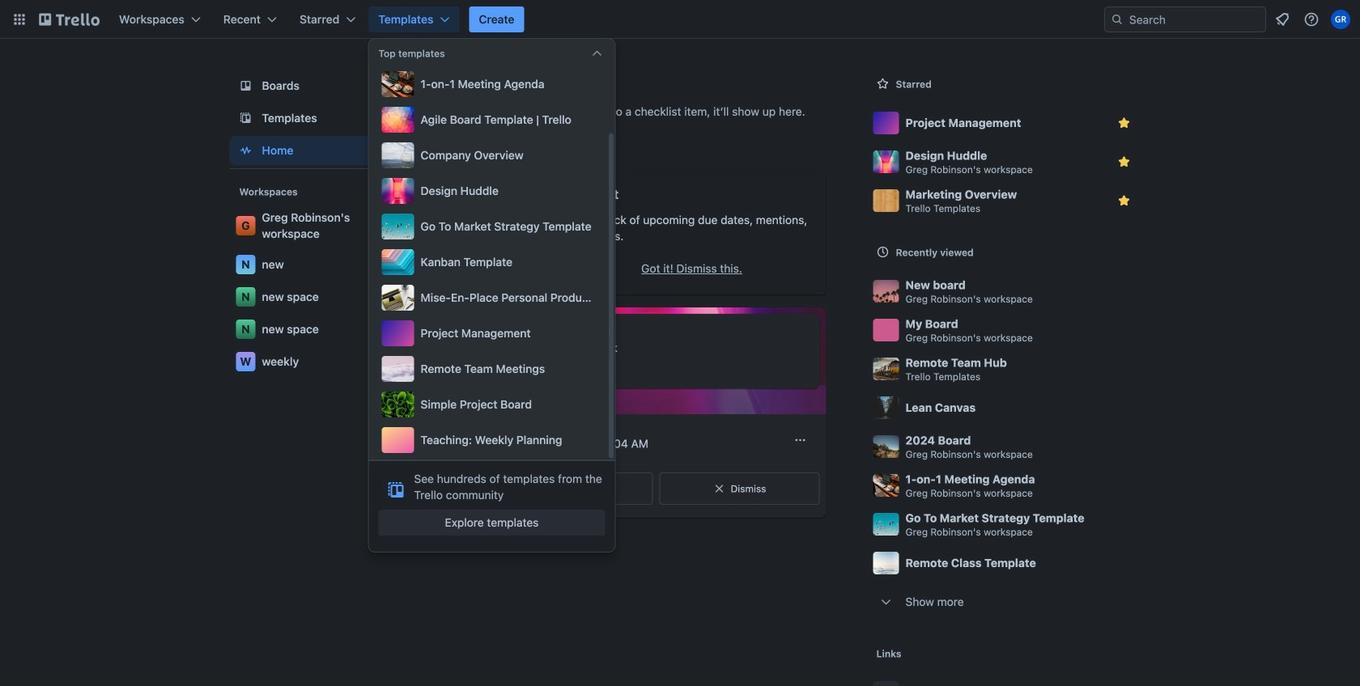 Task type: locate. For each thing, give the bounding box(es) containing it.
open information menu image
[[1303, 11, 1320, 28]]

Search field
[[1124, 8, 1265, 31]]

greg robinson (gregrobinson96) image
[[1331, 10, 1350, 29]]

board image
[[236, 76, 255, 96]]

collapse image
[[591, 47, 604, 60]]

menu
[[378, 68, 605, 457]]

click to unstar marketing overview. it will be removed from your starred list. image
[[1116, 193, 1132, 209]]

click to unstar design huddle . it will be removed from your starred list. image
[[1116, 154, 1132, 170]]

click to unstar project management. it will be removed from your starred list. image
[[1116, 115, 1132, 131]]



Task type: describe. For each thing, give the bounding box(es) containing it.
0 notifications image
[[1273, 10, 1292, 29]]

primary element
[[0, 0, 1360, 39]]

template board image
[[236, 108, 255, 128]]

color: green, title: none image
[[502, 324, 548, 337]]

back to home image
[[39, 6, 100, 32]]

search image
[[1111, 13, 1124, 26]]

home image
[[236, 141, 255, 160]]



Task type: vqa. For each thing, say whether or not it's contained in the screenshot.
Your
no



